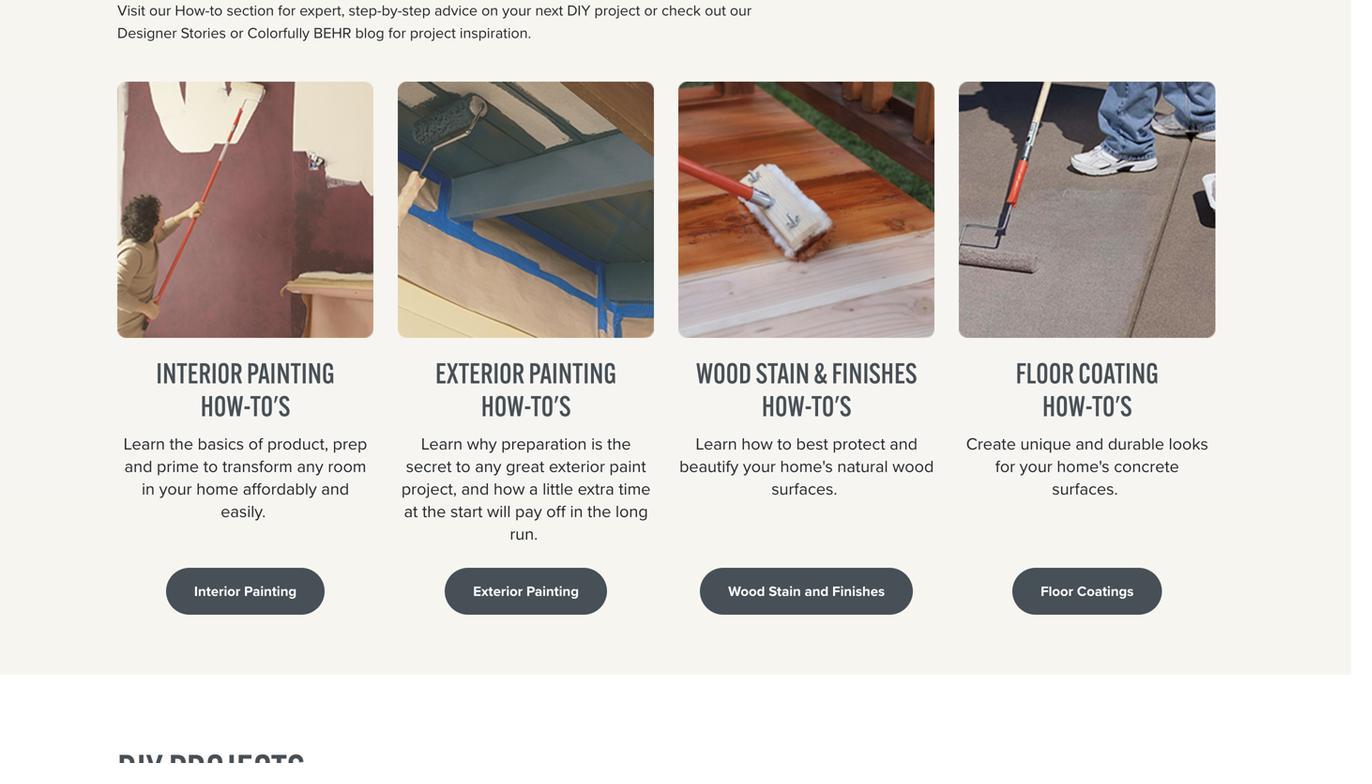 Task type: vqa. For each thing, say whether or not it's contained in the screenshot.
green Image
no



Task type: locate. For each thing, give the bounding box(es) containing it.
project
[[595, 0, 641, 22], [410, 22, 456, 44]]

blog
[[355, 22, 385, 44]]

secret
[[406, 454, 452, 479]]

to left best at right
[[778, 432, 792, 457]]

painting right exterior
[[527, 581, 579, 602]]

how-
[[201, 388, 250, 424], [481, 388, 531, 424], [762, 388, 812, 424], [1043, 388, 1093, 424]]

to's inside interior painting how-to's learn the basics of product, prep and prime to transform any room in your home affordably and easily.
[[250, 388, 290, 424]]

1 horizontal spatial our
[[730, 0, 752, 22]]

wood
[[696, 356, 752, 391]]

learn inside exterior painting how-to's learn why preparation is the secret to any great exterior paint project, and how a little extra time at the start will pay off in the long run.
[[421, 432, 463, 457]]

any
[[297, 454, 324, 479], [475, 454, 502, 479]]

4 to's from the left
[[1093, 388, 1133, 424]]

how inside exterior painting how-to's learn why preparation is the secret to any great exterior paint project, and how a little extra time at the start will pay off in the long run.
[[494, 477, 525, 502]]

0 horizontal spatial learn
[[124, 432, 165, 457]]

surfaces. down best at right
[[772, 477, 838, 502]]

to's inside wood stain & finishes how-to's learn how to best protect and beautify your home's natural wood surfaces.
[[812, 388, 852, 424]]

the left long on the bottom left of the page
[[588, 499, 612, 524]]

2 how- from the left
[[481, 388, 531, 424]]

1 horizontal spatial home's
[[1057, 454, 1110, 479]]

beautify
[[680, 454, 739, 479]]

or right stories
[[230, 22, 244, 44]]

to
[[210, 0, 223, 22], [778, 432, 792, 457], [203, 454, 218, 479], [456, 454, 471, 479]]

the inside interior painting how-to's learn the basics of product, prep and prime to transform any room in your home affordably and easily.
[[170, 432, 193, 457]]

to's up of
[[250, 388, 290, 424]]

and
[[890, 432, 918, 457], [1076, 432, 1104, 457], [125, 454, 152, 479], [321, 477, 349, 502], [462, 477, 489, 502], [805, 581, 829, 602]]

your
[[503, 0, 532, 22], [743, 454, 776, 479], [1020, 454, 1053, 479], [159, 477, 192, 502]]

and down why
[[462, 477, 489, 502]]

for right blog
[[389, 22, 406, 44]]

2 horizontal spatial for
[[996, 454, 1016, 479]]

1 how- from the left
[[201, 388, 250, 424]]

0 horizontal spatial home's
[[781, 454, 834, 479]]

exterior
[[436, 356, 525, 391]]

1 painting from the left
[[244, 581, 297, 602]]

learn down wood
[[696, 432, 738, 457]]

how
[[742, 432, 773, 457], [494, 477, 525, 502]]

2 our from the left
[[730, 0, 752, 22]]

check
[[662, 0, 701, 22]]

expert,
[[300, 0, 345, 22]]

to's for floor
[[1093, 388, 1133, 424]]

how- up best at right
[[762, 388, 812, 424]]

painting for exterior painting
[[529, 356, 617, 391]]

any inside exterior painting how-to's learn why preparation is the secret to any great exterior paint project, and how a little extra time at the start will pay off in the long run.
[[475, 454, 502, 479]]

3 how- from the left
[[762, 388, 812, 424]]

2 surfaces. from the left
[[1053, 477, 1119, 502]]

exterior painting link
[[445, 568, 607, 615]]

finishes
[[832, 356, 918, 391]]

learn left why
[[421, 432, 463, 457]]

1 any from the left
[[297, 454, 324, 479]]

to's inside exterior painting how-to's learn why preparation is the secret to any great exterior paint project, and how a little extra time at the start will pay off in the long run.
[[531, 388, 571, 424]]

painting
[[244, 581, 297, 602], [527, 581, 579, 602]]

your inside wood stain & finishes how-to's learn how to best protect and beautify your home's natural wood surfaces.
[[743, 454, 776, 479]]

to's up durable
[[1093, 388, 1133, 424]]

your right beautify
[[743, 454, 776, 479]]

easily.
[[221, 499, 266, 524]]

on
[[482, 0, 499, 22]]

our
[[149, 0, 171, 22], [730, 0, 752, 22]]

2 learn from the left
[[421, 432, 463, 457]]

and inside exterior painting how-to's learn why preparation is the secret to any great exterior paint project, and how a little extra time at the start will pay off in the long run.
[[462, 477, 489, 502]]

0 horizontal spatial project
[[410, 22, 456, 44]]

product,
[[267, 432, 329, 457]]

2 to's from the left
[[531, 388, 571, 424]]

0 horizontal spatial in
[[142, 477, 155, 502]]

1 vertical spatial how
[[494, 477, 525, 502]]

2 painting from the left
[[527, 581, 579, 602]]

exterior
[[473, 581, 523, 602]]

painting inside interior painting how-to's learn the basics of product, prep and prime to transform any room in your home affordably and easily.
[[247, 356, 335, 391]]

by-
[[382, 0, 402, 22]]

&
[[814, 356, 828, 391]]

learn inside wood stain & finishes how-to's learn how to best protect and beautify your home's natural wood surfaces.
[[696, 432, 738, 457]]

home's inside floor coating how-to's create unique and durable looks for your home's concrete surfaces.
[[1057, 454, 1110, 479]]

any left great on the left of page
[[475, 454, 502, 479]]

our right visit
[[149, 0, 171, 22]]

preparation
[[502, 432, 587, 457]]

4 how- from the left
[[1043, 388, 1093, 424]]

to inside interior painting how-to's learn the basics of product, prep and prime to transform any room in your home affordably and easily.
[[203, 454, 218, 479]]

to's up preparation
[[531, 388, 571, 424]]

how- inside wood stain & finishes how-to's learn how to best protect and beautify your home's natural wood surfaces.
[[762, 388, 812, 424]]

any left room
[[297, 454, 324, 479]]

0 horizontal spatial our
[[149, 0, 171, 22]]

in
[[142, 477, 155, 502], [570, 499, 583, 524]]

in right off
[[570, 499, 583, 524]]

0 horizontal spatial or
[[230, 22, 244, 44]]

0 horizontal spatial painting
[[247, 356, 335, 391]]

coating
[[1079, 356, 1159, 391]]

how- up "unique"
[[1043, 388, 1093, 424]]

1 learn from the left
[[124, 432, 165, 457]]

of
[[249, 432, 263, 457]]

prime
[[157, 454, 199, 479]]

how-
[[175, 0, 210, 22]]

2 horizontal spatial learn
[[696, 432, 738, 457]]

paint
[[610, 454, 647, 479]]

inspiration.
[[460, 22, 532, 44]]

section
[[227, 0, 274, 22]]

1 to's from the left
[[250, 388, 290, 424]]

designer
[[117, 22, 177, 44]]

for left expert,
[[278, 0, 296, 22]]

1 home's from the left
[[781, 454, 834, 479]]

prep
[[333, 432, 367, 457]]

1 horizontal spatial how
[[742, 432, 773, 457]]

3 learn from the left
[[696, 432, 738, 457]]

to right secret
[[456, 454, 471, 479]]

painting
[[247, 356, 335, 391], [529, 356, 617, 391]]

painting inside exterior painting 'link'
[[527, 581, 579, 602]]

your right 'on' at the left
[[503, 0, 532, 22]]

diy
[[567, 0, 591, 22]]

or left check on the top
[[645, 0, 658, 22]]

1 painting from the left
[[247, 356, 335, 391]]

and right protect
[[890, 432, 918, 457]]

project right diy
[[595, 0, 641, 22]]

how right beautify
[[742, 432, 773, 457]]

how- inside floor coating how-to's create unique and durable looks for your home's concrete surfaces.
[[1043, 388, 1093, 424]]

how- for exterior
[[481, 388, 531, 424]]

floor coatings link
[[1013, 568, 1163, 615]]

home's
[[781, 454, 834, 479], [1057, 454, 1110, 479]]

painting inside the interior painting link
[[244, 581, 297, 602]]

wood
[[729, 581, 766, 602]]

in left prime
[[142, 477, 155, 502]]

your inside interior painting how-to's learn the basics of product, prep and prime to transform any room in your home affordably and easily.
[[159, 477, 192, 502]]

2 home's from the left
[[1057, 454, 1110, 479]]

project right by-
[[410, 22, 456, 44]]

home's inside wood stain & finishes how-to's learn how to best protect and beautify your home's natural wood surfaces.
[[781, 454, 834, 479]]

to inside visit our how-to section for expert, step-by-step advice on your next diy project or check out our designer stories or colorfully behr blog for project inspiration.
[[210, 0, 223, 22]]

your left home
[[159, 477, 192, 502]]

how- inside interior painting how-to's learn the basics of product, prep and prime to transform any room in your home affordably and easily.
[[201, 388, 250, 424]]

painting up is
[[529, 356, 617, 391]]

painting for exterior
[[527, 581, 579, 602]]

home's left concrete
[[1057, 454, 1110, 479]]

our right out
[[730, 0, 752, 22]]

0 horizontal spatial surfaces.
[[772, 477, 838, 502]]

and inside "link"
[[805, 581, 829, 602]]

to's
[[250, 388, 290, 424], [531, 388, 571, 424], [812, 388, 852, 424], [1093, 388, 1133, 424]]

how- for interior
[[201, 388, 250, 424]]

to right prime
[[203, 454, 218, 479]]

how left a
[[494, 477, 525, 502]]

and right "unique"
[[1076, 432, 1104, 457]]

is
[[592, 432, 603, 457]]

2 any from the left
[[475, 454, 502, 479]]

0 horizontal spatial painting
[[244, 581, 297, 602]]

surfaces.
[[772, 477, 838, 502], [1053, 477, 1119, 502]]

long
[[616, 499, 648, 524]]

2 painting from the left
[[529, 356, 617, 391]]

the left basics
[[170, 432, 193, 457]]

1 horizontal spatial surfaces.
[[1053, 477, 1119, 502]]

3 to's from the left
[[812, 388, 852, 424]]

1 horizontal spatial painting
[[529, 356, 617, 391]]

painting up product,
[[247, 356, 335, 391]]

stories
[[181, 22, 226, 44]]

to's for exterior
[[531, 388, 571, 424]]

or
[[645, 0, 658, 22], [230, 22, 244, 44]]

how- inside exterior painting how-to's learn why preparation is the secret to any great exterior paint project, and how a little extra time at the start will pay off in the long run.
[[481, 388, 531, 424]]

your right create at the right bottom of page
[[1020, 454, 1053, 479]]

interior painting
[[194, 581, 297, 602]]

in inside interior painting how-to's learn the basics of product, prep and prime to transform any room in your home affordably and easily.
[[142, 477, 155, 502]]

protect
[[833, 432, 886, 457]]

how- up basics
[[201, 388, 250, 424]]

to left section
[[210, 0, 223, 22]]

floor coatings
[[1041, 581, 1135, 602]]

0 horizontal spatial how
[[494, 477, 525, 502]]

how inside wood stain & finishes how-to's learn how to best protect and beautify your home's natural wood surfaces.
[[742, 432, 773, 457]]

the
[[170, 432, 193, 457], [608, 432, 631, 457], [422, 499, 446, 524], [588, 499, 612, 524]]

floor coating how-to's create unique and durable looks for your home's concrete surfaces.
[[967, 356, 1209, 502]]

out
[[705, 0, 726, 22]]

1 horizontal spatial any
[[475, 454, 502, 479]]

surfaces. down "unique"
[[1053, 477, 1119, 502]]

home's left natural
[[781, 454, 834, 479]]

room
[[328, 454, 367, 479]]

painting right interior at the left of the page
[[244, 581, 297, 602]]

1 horizontal spatial learn
[[421, 432, 463, 457]]

to's inside floor coating how-to's create unique and durable looks for your home's concrete surfaces.
[[1093, 388, 1133, 424]]

learn left basics
[[124, 432, 165, 457]]

for
[[278, 0, 296, 22], [389, 22, 406, 44], [996, 454, 1016, 479]]

0 vertical spatial how
[[742, 432, 773, 457]]

1 surfaces. from the left
[[772, 477, 838, 502]]

for left "unique"
[[996, 454, 1016, 479]]

and right stain
[[805, 581, 829, 602]]

little
[[543, 477, 574, 502]]

to's up best at right
[[812, 388, 852, 424]]

0 horizontal spatial any
[[297, 454, 324, 479]]

looks
[[1170, 432, 1209, 457]]

unique
[[1021, 432, 1072, 457]]

best
[[797, 432, 829, 457]]

stain
[[756, 356, 810, 391]]

how- up why
[[481, 388, 531, 424]]

1 horizontal spatial painting
[[527, 581, 579, 602]]

painting inside exterior painting how-to's learn why preparation is the secret to any great exterior paint project, and how a little extra time at the start will pay off in the long run.
[[529, 356, 617, 391]]

1 horizontal spatial in
[[570, 499, 583, 524]]

learn inside interior painting how-to's learn the basics of product, prep and prime to transform any room in your home affordably and easily.
[[124, 432, 165, 457]]



Task type: describe. For each thing, give the bounding box(es) containing it.
wood stain and finishes
[[729, 581, 886, 602]]

0 horizontal spatial for
[[278, 0, 296, 22]]

your inside floor coating how-to's create unique and durable looks for your home's concrete surfaces.
[[1020, 454, 1053, 479]]

floor
[[1041, 581, 1074, 602]]

exterior
[[549, 454, 605, 479]]

1 horizontal spatial or
[[645, 0, 658, 22]]

natural
[[838, 454, 889, 479]]

coatings
[[1078, 581, 1135, 602]]

start
[[451, 499, 483, 524]]

interior
[[194, 581, 241, 602]]

step
[[402, 0, 431, 22]]

for inside floor coating how-to's create unique and durable looks for your home's concrete surfaces.
[[996, 454, 1016, 479]]

interior painting link
[[166, 568, 325, 615]]

painting for interior
[[244, 581, 297, 602]]

interior painting how-to's learn the basics of product, prep and prime to transform any room in your home affordably and easily.
[[124, 356, 367, 524]]

in inside exterior painting how-to's learn why preparation is the secret to any great exterior paint project, and how a little extra time at the start will pay off in the long run.
[[570, 499, 583, 524]]

and inside floor coating how-to's create unique and durable looks for your home's concrete surfaces.
[[1076, 432, 1104, 457]]

1 horizontal spatial project
[[595, 0, 641, 22]]

pay
[[515, 499, 542, 524]]

your inside visit our how-to section for expert, step-by-step advice on your next diy project or check out our designer stories or colorfully behr blog for project inspiration.
[[503, 0, 532, 22]]

concrete
[[1115, 454, 1180, 479]]

behr
[[314, 22, 352, 44]]

and down prep
[[321, 477, 349, 502]]

floor
[[1016, 356, 1075, 391]]

create
[[967, 432, 1017, 457]]

surfaces. inside floor coating how-to's create unique and durable looks for your home's concrete surfaces.
[[1053, 477, 1119, 502]]

and inside wood stain & finishes how-to's learn how to best protect and beautify your home's natural wood surfaces.
[[890, 432, 918, 457]]

exterior painting
[[473, 581, 579, 602]]

the right at
[[422, 499, 446, 524]]

learn for interior
[[124, 432, 165, 457]]

run.
[[510, 522, 538, 547]]

how- for floor
[[1043, 388, 1093, 424]]

interior painting image
[[117, 82, 374, 338]]

wood stain and finishes link
[[701, 568, 914, 615]]

why
[[467, 432, 497, 457]]

and left prime
[[125, 454, 152, 479]]

visit our how-to section for expert, step-by-step advice on your next diy project or check out our designer stories or colorfully behr blog for project inspiration.
[[117, 0, 752, 44]]

to inside exterior painting how-to's learn why preparation is the secret to any great exterior paint project, and how a little extra time at the start will pay off in the long run.
[[456, 454, 471, 479]]

stain
[[769, 581, 802, 602]]

visit
[[117, 0, 145, 22]]

great
[[506, 454, 545, 479]]

any inside interior painting how-to's learn the basics of product, prep and prime to transform any room in your home affordably and easily.
[[297, 454, 324, 479]]

colorfully
[[248, 22, 310, 44]]

step-
[[349, 0, 382, 22]]

off
[[547, 499, 566, 524]]

learn for exterior
[[421, 432, 463, 457]]

will
[[487, 499, 511, 524]]

1 horizontal spatial for
[[389, 22, 406, 44]]

durable
[[1109, 432, 1165, 457]]

advice
[[435, 0, 478, 22]]

transform
[[222, 454, 293, 479]]

the right is
[[608, 432, 631, 457]]

1 our from the left
[[149, 0, 171, 22]]

wood stain & finishes how-to's learn how to best protect and beautify your home's natural wood surfaces.
[[680, 356, 934, 502]]

to's for interior
[[250, 388, 290, 424]]

surfaces. inside wood stain & finishes how-to's learn how to best protect and beautify your home's natural wood surfaces.
[[772, 477, 838, 502]]

time
[[619, 477, 651, 502]]

floor coating image
[[960, 82, 1216, 338]]

affordably
[[243, 477, 317, 502]]

a
[[530, 477, 538, 502]]

wood stain image
[[679, 82, 935, 338]]

wood
[[893, 454, 934, 479]]

to inside wood stain & finishes how-to's learn how to best protect and beautify your home's natural wood surfaces.
[[778, 432, 792, 457]]

painting for interior painting
[[247, 356, 335, 391]]

at
[[404, 499, 418, 524]]

extra
[[578, 477, 615, 502]]

exterior painting how-to's learn why preparation is the secret to any great exterior paint project, and how a little extra time at the start will pay off in the long run.
[[402, 356, 651, 547]]

home
[[196, 477, 239, 502]]

exterior painting image
[[398, 82, 655, 338]]

interior
[[156, 356, 243, 391]]

basics
[[198, 432, 244, 457]]

next
[[536, 0, 564, 22]]

finishes
[[833, 581, 886, 602]]

project,
[[402, 477, 457, 502]]



